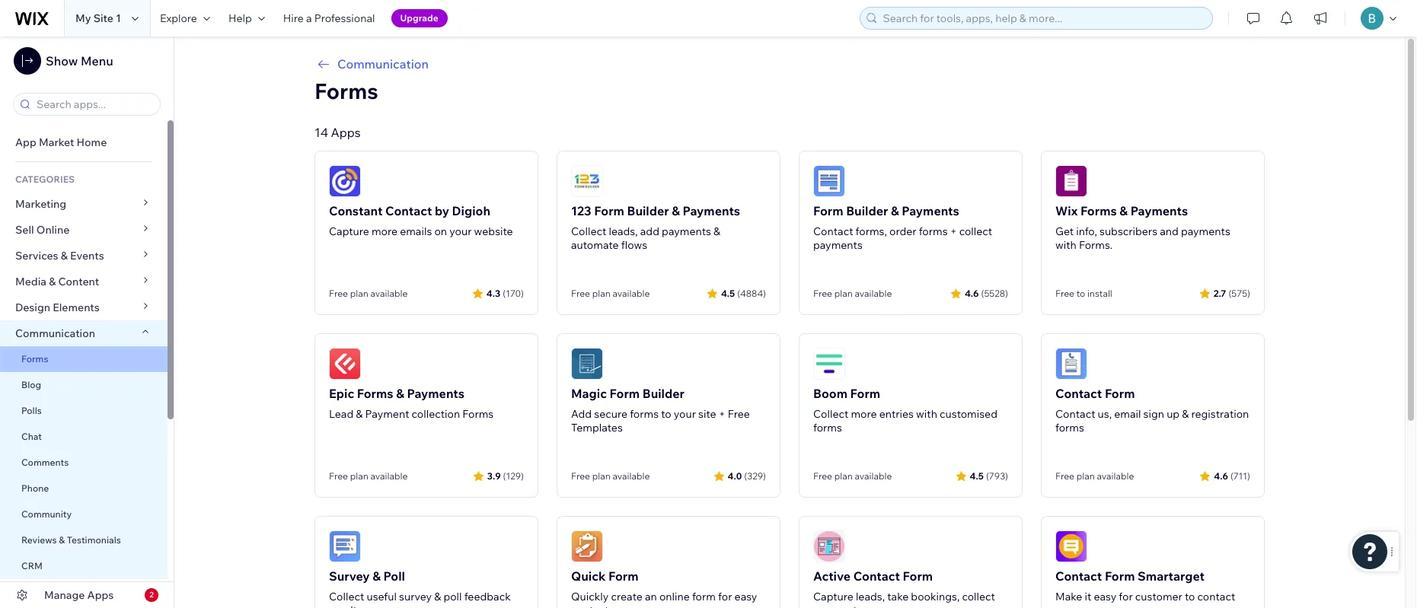 Task type: vqa. For each thing, say whether or not it's contained in the screenshot.
Events dropdown button
no



Task type: locate. For each thing, give the bounding box(es) containing it.
available for secure
[[613, 471, 650, 482]]

payments
[[683, 203, 741, 219], [902, 203, 960, 219], [1131, 203, 1189, 219], [407, 386, 465, 402]]

form up bookings,
[[903, 569, 933, 584]]

0 horizontal spatial with
[[917, 408, 938, 421]]

make
[[1056, 590, 1083, 604]]

available
[[371, 288, 408, 299], [613, 288, 650, 299], [855, 288, 892, 299], [371, 471, 408, 482], [613, 471, 650, 482], [855, 471, 892, 482], [1098, 471, 1135, 482]]

0 horizontal spatial collect
[[329, 590, 364, 604]]

free up boom form logo
[[814, 288, 833, 299]]

payments right add
[[662, 225, 712, 238]]

free plan available for entries
[[814, 471, 892, 482]]

with inside the boom form collect more entries with customised forms
[[917, 408, 938, 421]]

for left customer
[[1120, 590, 1134, 604]]

payments right and on the right of page
[[1182, 225, 1231, 238]]

1 vertical spatial to
[[661, 408, 672, 421]]

available down entries
[[855, 471, 892, 482]]

payments inside 123 form builder & payments collect leads, add payments & automate flows
[[662, 225, 712, 238]]

epic forms & payments logo image
[[329, 348, 361, 380]]

1 horizontal spatial easy
[[1094, 590, 1117, 604]]

1 horizontal spatial capture
[[814, 590, 854, 604]]

1 horizontal spatial 4.5
[[970, 470, 984, 482]]

market
[[39, 136, 74, 149]]

0 vertical spatial +
[[951, 225, 957, 238]]

free down templates
[[571, 471, 590, 482]]

2 easy from the left
[[1094, 590, 1117, 604]]

easy
[[735, 590, 758, 604], [1094, 590, 1117, 604]]

1 easy from the left
[[735, 590, 758, 604]]

1 horizontal spatial 4.6
[[1215, 470, 1229, 482]]

your inside magic form builder add secure forms to your site + free templates
[[674, 408, 696, 421]]

your right the on
[[450, 225, 472, 238]]

payments inside wix forms & payments get info, subscribers and payments with forms.
[[1182, 225, 1231, 238]]

poll
[[444, 590, 462, 604]]

leads, left add
[[609, 225, 638, 238]]

communication link
[[315, 55, 1266, 73], [0, 321, 168, 347]]

free for boom form
[[814, 471, 833, 482]]

hire
[[283, 11, 304, 25]]

form for magic form builder
[[610, 386, 640, 402]]

plan up boom form logo
[[835, 288, 853, 299]]

forms inside form builder & payments contact forms, order forms + collect payments
[[919, 225, 948, 238]]

payments for wix forms & payments
[[1182, 225, 1231, 238]]

+ right site
[[719, 408, 726, 421]]

4.5 (4884)
[[721, 288, 766, 299]]

to down smartarget
[[1186, 590, 1196, 604]]

builder for magic form builder
[[643, 386, 685, 402]]

my
[[75, 11, 91, 25]]

form right boom
[[851, 386, 881, 402]]

us,
[[1098, 408, 1112, 421]]

easy inside contact form smartarget make it easy for customer to contact you
[[1094, 590, 1117, 604]]

4.6 left (5528)
[[965, 288, 979, 299]]

payments inside 123 form builder & payments collect leads, add payments & automate flows
[[683, 203, 741, 219]]

form
[[693, 590, 716, 604]]

get
[[1056, 225, 1074, 238]]

123
[[571, 203, 592, 219]]

content
[[58, 275, 99, 289]]

4.3 (170)
[[487, 288, 524, 299]]

0 horizontal spatial for
[[719, 590, 733, 604]]

collect right bookings,
[[963, 590, 996, 604]]

forms up 'payment'
[[357, 386, 394, 402]]

form inside the boom form collect more entries with customised forms
[[851, 386, 881, 402]]

apps
[[331, 125, 361, 140], [87, 589, 114, 603]]

capture down constant
[[329, 225, 369, 238]]

communication inside "sidebar" element
[[15, 327, 98, 341]]

free plan available down templates
[[571, 471, 650, 482]]

apps right 14
[[331, 125, 361, 140]]

0 horizontal spatial easy
[[735, 590, 758, 604]]

collect down survey
[[329, 590, 364, 604]]

plan
[[350, 288, 369, 299], [593, 288, 611, 299], [835, 288, 853, 299], [350, 471, 369, 482], [593, 471, 611, 482], [835, 471, 853, 482], [1077, 471, 1095, 482]]

form up email
[[1105, 386, 1136, 402]]

forms inside contact form contact us, email sign up & registration forms
[[1056, 421, 1085, 435]]

plan for email
[[1077, 471, 1095, 482]]

available for capture
[[371, 288, 408, 299]]

form up secure
[[610, 386, 640, 402]]

free up epic forms & payments logo
[[329, 288, 348, 299]]

free plan available down automate
[[571, 288, 650, 299]]

1 horizontal spatial contact
[[1198, 590, 1236, 604]]

contact inside contact form smartarget make it easy for customer to contact you
[[1198, 590, 1236, 604]]

forms right order
[[919, 225, 948, 238]]

1 horizontal spatial collect
[[571, 225, 607, 238]]

4.6 left (711)
[[1215, 470, 1229, 482]]

form inside quick form quickly create an online form for easy contact
[[609, 569, 639, 584]]

collect inside form builder & payments contact forms, order forms + collect payments
[[960, 225, 993, 238]]

+
[[951, 225, 957, 238], [719, 408, 726, 421]]

categories
[[15, 174, 75, 185]]

form inside contact form smartarget make it easy for customer to contact you
[[1105, 569, 1136, 584]]

form right 123
[[595, 203, 625, 219]]

1 vertical spatial 4.5
[[970, 470, 984, 482]]

forms down boom
[[814, 421, 843, 435]]

payments inside form builder & payments contact forms, order forms + collect payments
[[814, 238, 863, 252]]

0 vertical spatial collect
[[571, 225, 607, 238]]

forms,
[[856, 225, 888, 238]]

1 vertical spatial apps
[[87, 589, 114, 603]]

easy right it
[[1094, 590, 1117, 604]]

elements
[[53, 301, 100, 315]]

testimonials
[[67, 535, 121, 546]]

plan for secure
[[593, 471, 611, 482]]

1 horizontal spatial apps
[[331, 125, 361, 140]]

(129)
[[503, 470, 524, 482]]

0 vertical spatial your
[[450, 225, 472, 238]]

easy right form
[[735, 590, 758, 604]]

1 vertical spatial 4.6
[[1215, 470, 1229, 482]]

free down lead
[[329, 471, 348, 482]]

2 horizontal spatial collect
[[814, 408, 849, 421]]

it
[[1085, 590, 1092, 604]]

apps inside "sidebar" element
[[87, 589, 114, 603]]

form inside 123 form builder & payments collect leads, add payments & automate flows
[[595, 203, 625, 219]]

contact down contact form logo
[[1056, 386, 1103, 402]]

free
[[329, 288, 348, 299], [571, 288, 590, 299], [814, 288, 833, 299], [1056, 288, 1075, 299], [728, 408, 750, 421], [329, 471, 348, 482], [571, 471, 590, 482], [814, 471, 833, 482], [1056, 471, 1075, 482]]

free right (793)
[[1056, 471, 1075, 482]]

0 horizontal spatial to
[[661, 408, 672, 421]]

builder up forms,
[[847, 203, 889, 219]]

form up create
[[609, 569, 639, 584]]

my site 1
[[75, 11, 121, 25]]

with right entries
[[917, 408, 938, 421]]

4.5 left (4884)
[[721, 288, 735, 299]]

available down templates
[[613, 471, 650, 482]]

app market home link
[[0, 130, 168, 155]]

reviews & testimonials link
[[0, 528, 168, 554]]

forms left us,
[[1056, 421, 1085, 435]]

1 for from the left
[[719, 590, 733, 604]]

0 vertical spatial apps
[[331, 125, 361, 140]]

builder right magic
[[643, 386, 685, 402]]

contact down smartarget
[[1198, 590, 1236, 604]]

available down emails
[[371, 288, 408, 299]]

to left site
[[661, 408, 672, 421]]

contact left forms,
[[814, 225, 854, 238]]

with left forms.
[[1056, 238, 1077, 252]]

add
[[641, 225, 660, 238]]

to
[[1077, 288, 1086, 299], [661, 408, 672, 421], [1186, 590, 1196, 604]]

constant
[[329, 203, 383, 219]]

forms right secure
[[630, 408, 659, 421]]

1 horizontal spatial +
[[951, 225, 957, 238]]

capture down the active
[[814, 590, 854, 604]]

design elements link
[[0, 295, 168, 321]]

to left install
[[1077, 288, 1086, 299]]

app market home
[[15, 136, 107, 149]]

forms inside "sidebar" element
[[21, 354, 48, 365]]

plan for capture
[[350, 288, 369, 299]]

easy inside quick form quickly create an online form for easy contact
[[735, 590, 758, 604]]

0 horizontal spatial +
[[719, 408, 726, 421]]

form inside form builder & payments contact forms, order forms + collect payments
[[814, 203, 844, 219]]

1 vertical spatial with
[[917, 408, 938, 421]]

free down automate
[[571, 288, 590, 299]]

1 horizontal spatial for
[[1120, 590, 1134, 604]]

boom
[[814, 386, 848, 402]]

1 vertical spatial collect
[[963, 590, 996, 604]]

free plan available up epic forms & payments logo
[[329, 288, 408, 299]]

plan up epic forms & payments logo
[[350, 288, 369, 299]]

email
[[1115, 408, 1142, 421]]

builder inside 123 form builder & payments collect leads, add payments & automate flows
[[627, 203, 669, 219]]

quick
[[571, 569, 606, 584]]

0 vertical spatial more
[[372, 225, 398, 238]]

0 horizontal spatial 4.6
[[965, 288, 979, 299]]

payments down the active
[[814, 604, 863, 609]]

2.7
[[1214, 288, 1227, 299]]

payments inside active contact form capture leads, take bookings, collect payments
[[814, 604, 863, 609]]

more left emails
[[372, 225, 398, 238]]

free left install
[[1056, 288, 1075, 299]]

free for form builder & payments
[[814, 288, 833, 299]]

0 horizontal spatial communication
[[15, 327, 98, 341]]

communication down design elements
[[15, 327, 98, 341]]

free plan available
[[329, 288, 408, 299], [571, 288, 650, 299], [814, 288, 892, 299], [329, 471, 408, 482], [571, 471, 650, 482], [814, 471, 892, 482], [1056, 471, 1135, 482]]

wix forms & payments get info, subscribers and payments with forms.
[[1056, 203, 1231, 252]]

1 vertical spatial leads,
[[856, 590, 885, 604]]

payments inside wix forms & payments get info, subscribers and payments with forms.
[[1131, 203, 1189, 219]]

0 vertical spatial 4.5
[[721, 288, 735, 299]]

for right form
[[719, 590, 733, 604]]

collect inside 123 form builder & payments collect leads, add payments & automate flows
[[571, 225, 607, 238]]

apps for 14 apps
[[331, 125, 361, 140]]

free right site
[[728, 408, 750, 421]]

epic forms & payments lead & payment collection forms
[[329, 386, 494, 421]]

builder inside magic form builder add secure forms to your site + free templates
[[643, 386, 685, 402]]

design
[[15, 301, 50, 315]]

1 horizontal spatial leads,
[[856, 590, 885, 604]]

smartarget
[[1138, 569, 1205, 584]]

plan for contact
[[835, 288, 853, 299]]

forms inside magic form builder add secure forms to your site + free templates
[[630, 408, 659, 421]]

14 apps
[[315, 125, 361, 140]]

form inside contact form contact us, email sign up & registration forms
[[1105, 386, 1136, 402]]

1 vertical spatial more
[[851, 408, 877, 421]]

1 vertical spatial communication link
[[0, 321, 168, 347]]

manage
[[44, 589, 85, 603]]

payments for form builder & payments
[[902, 203, 960, 219]]

secure
[[595, 408, 628, 421]]

builder
[[627, 203, 669, 219], [847, 203, 889, 219], [643, 386, 685, 402]]

forms up blog at the bottom
[[21, 354, 48, 365]]

form down form builder & payments  logo
[[814, 203, 844, 219]]

leads, left take
[[856, 590, 885, 604]]

payments inside "epic forms & payments lead & payment collection forms"
[[407, 386, 465, 402]]

communication down upgrade button
[[338, 56, 429, 72]]

builder up add
[[627, 203, 669, 219]]

your left site
[[674, 408, 696, 421]]

payments inside form builder & payments contact forms, order forms + collect payments
[[902, 203, 960, 219]]

available down flows
[[613, 288, 650, 299]]

0 vertical spatial collect
[[960, 225, 993, 238]]

professional
[[314, 11, 375, 25]]

plan up "active contact form logo"
[[835, 471, 853, 482]]

0 horizontal spatial 4.5
[[721, 288, 735, 299]]

0 vertical spatial capture
[[329, 225, 369, 238]]

2 vertical spatial to
[[1186, 590, 1196, 604]]

0 horizontal spatial leads,
[[609, 225, 638, 238]]

form builder & payments contact forms, order forms + collect payments
[[814, 203, 993, 252]]

media
[[15, 275, 46, 289]]

collect down boom
[[814, 408, 849, 421]]

useful
[[367, 590, 397, 604]]

sidebar element
[[0, 37, 174, 609]]

builder for 123 form builder & payments
[[627, 203, 669, 219]]

digioh
[[452, 203, 491, 219]]

123 form builder & payments logo image
[[571, 165, 603, 197]]

free plan available for email
[[1056, 471, 1135, 482]]

0 horizontal spatial contact
[[571, 604, 609, 609]]

comments link
[[0, 450, 168, 476]]

collect inside active contact form capture leads, take bookings, collect payments
[[963, 590, 996, 604]]

1 vertical spatial your
[[674, 408, 696, 421]]

contact inside quick form quickly create an online form for easy contact
[[571, 604, 609, 609]]

4.5 for entries
[[970, 470, 984, 482]]

crm link
[[0, 554, 168, 580]]

active
[[814, 569, 851, 584]]

contact up it
[[1056, 569, 1103, 584]]

0 vertical spatial to
[[1077, 288, 1086, 299]]

contact down quick
[[571, 604, 609, 609]]

1 horizontal spatial more
[[851, 408, 877, 421]]

1 horizontal spatial communication
[[338, 56, 429, 72]]

0 vertical spatial with
[[1056, 238, 1077, 252]]

home
[[77, 136, 107, 149]]

1 vertical spatial capture
[[814, 590, 854, 604]]

+ inside form builder & payments contact forms, order forms + collect payments
[[951, 225, 957, 238]]

1 vertical spatial +
[[719, 408, 726, 421]]

contact left us,
[[1056, 408, 1096, 421]]

1 vertical spatial communication
[[15, 327, 98, 341]]

services & events link
[[0, 243, 168, 269]]

sell
[[15, 223, 34, 237]]

4.5 (793)
[[970, 470, 1009, 482]]

contact up emails
[[386, 203, 432, 219]]

collect up 4.6 (5528)
[[960, 225, 993, 238]]

payments down form builder & payments  logo
[[814, 238, 863, 252]]

1 vertical spatial collect
[[814, 408, 849, 421]]

(329)
[[745, 470, 766, 482]]

quick form logo image
[[571, 531, 603, 563]]

constant contact by digioh logo image
[[329, 165, 361, 197]]

apps down crm link
[[87, 589, 114, 603]]

collect down 123
[[571, 225, 607, 238]]

free plan available down 'payment'
[[329, 471, 408, 482]]

form left smartarget
[[1105, 569, 1136, 584]]

+ right order
[[951, 225, 957, 238]]

(575)
[[1229, 288, 1251, 299]]

contact inside form builder & payments contact forms, order forms + collect payments
[[814, 225, 854, 238]]

0 horizontal spatial your
[[450, 225, 472, 238]]

hire a professional
[[283, 11, 375, 25]]

plan for entries
[[835, 471, 853, 482]]

payments for active contact form
[[814, 604, 863, 609]]

leads, inside active contact form capture leads, take bookings, collect payments
[[856, 590, 885, 604]]

forms up info,
[[1081, 203, 1118, 219]]

plan down lead
[[350, 471, 369, 482]]

flows
[[622, 238, 648, 252]]

comments
[[21, 457, 69, 469]]

2 for from the left
[[1120, 590, 1134, 604]]

form inside magic form builder add secure forms to your site + free templates
[[610, 386, 640, 402]]

0 vertical spatial communication
[[338, 56, 429, 72]]

form builder & payments  logo image
[[814, 165, 846, 197]]

2 horizontal spatial to
[[1186, 590, 1196, 604]]

plan down automate
[[593, 288, 611, 299]]

plan up contact form smartarget logo
[[1077, 471, 1095, 482]]

available down forms,
[[855, 288, 892, 299]]

1 horizontal spatial your
[[674, 408, 696, 421]]

contact up take
[[854, 569, 901, 584]]

available down 'payment'
[[371, 471, 408, 482]]

14
[[315, 125, 328, 140]]

0 vertical spatial 4.6
[[965, 288, 979, 299]]

with
[[1056, 238, 1077, 252], [917, 408, 938, 421]]

2 vertical spatial collect
[[329, 590, 364, 604]]

free right the (329)
[[814, 471, 833, 482]]

(4884)
[[738, 288, 766, 299]]

more left entries
[[851, 408, 877, 421]]

1 horizontal spatial with
[[1056, 238, 1077, 252]]

free plan available up "active contact form logo"
[[814, 471, 892, 482]]

forms
[[919, 225, 948, 238], [630, 408, 659, 421], [814, 421, 843, 435], [1056, 421, 1085, 435]]

0 horizontal spatial apps
[[87, 589, 114, 603]]

contact
[[386, 203, 432, 219], [814, 225, 854, 238], [1056, 386, 1103, 402], [1056, 408, 1096, 421], [854, 569, 901, 584], [1056, 569, 1103, 584]]

constant contact by digioh capture more emails on your website
[[329, 203, 513, 238]]

free plan available down us,
[[1056, 471, 1135, 482]]

available down us,
[[1098, 471, 1135, 482]]

0 horizontal spatial more
[[372, 225, 398, 238]]

free plan available down forms,
[[814, 288, 892, 299]]

4.5 left (793)
[[970, 470, 984, 482]]

0 vertical spatial communication link
[[315, 55, 1266, 73]]

plan down templates
[[593, 471, 611, 482]]

0 horizontal spatial capture
[[329, 225, 369, 238]]

0 vertical spatial leads,
[[609, 225, 638, 238]]

contact inside contact form smartarget make it easy for customer to contact you
[[1056, 569, 1103, 584]]

free for epic forms & payments
[[329, 471, 348, 482]]

4.5 for payments
[[721, 288, 735, 299]]



Task type: describe. For each thing, give the bounding box(es) containing it.
services & events
[[15, 249, 104, 263]]

survey
[[399, 590, 432, 604]]

forms.
[[1080, 238, 1113, 252]]

subscribers
[[1100, 225, 1158, 238]]

collect inside survey & poll collect useful survey & poll feedback results
[[329, 590, 364, 604]]

explore
[[160, 11, 197, 25]]

leads, inside 123 form builder & payments collect leads, add payments & automate flows
[[609, 225, 638, 238]]

capture inside constant contact by digioh capture more emails on your website
[[329, 225, 369, 238]]

phone
[[21, 483, 49, 494]]

forms inside wix forms & payments get info, subscribers and payments with forms.
[[1081, 203, 1118, 219]]

survey
[[329, 569, 370, 584]]

4.6 (711)
[[1215, 470, 1251, 482]]

blog
[[21, 379, 41, 391]]

marketing link
[[0, 191, 168, 217]]

magic form builder logo image
[[571, 348, 603, 380]]

(170)
[[503, 288, 524, 299]]

services
[[15, 249, 58, 263]]

results
[[329, 604, 363, 609]]

forms up 14 apps
[[315, 78, 378, 104]]

forms inside the boom form collect more entries with customised forms
[[814, 421, 843, 435]]

payments for epic forms & payments
[[407, 386, 465, 402]]

a
[[306, 11, 312, 25]]

form inside active contact form capture leads, take bookings, collect payments
[[903, 569, 933, 584]]

emails
[[400, 225, 432, 238]]

plan for payments
[[593, 288, 611, 299]]

app
[[15, 136, 36, 149]]

sell online link
[[0, 217, 168, 243]]

up
[[1167, 408, 1180, 421]]

available for payments
[[613, 288, 650, 299]]

hire a professional link
[[274, 0, 384, 37]]

& inside contact form contact us, email sign up & registration forms
[[1183, 408, 1190, 421]]

upgrade
[[400, 12, 439, 24]]

2
[[149, 590, 154, 600]]

quickly
[[571, 590, 609, 604]]

form for contact form smartarget
[[1105, 569, 1136, 584]]

free for contact form
[[1056, 471, 1075, 482]]

order
[[890, 225, 917, 238]]

add
[[571, 408, 592, 421]]

crm
[[21, 561, 43, 572]]

templates
[[571, 421, 623, 435]]

magic form builder add secure forms to your site + free templates
[[571, 386, 750, 435]]

contact for quickly
[[571, 604, 609, 609]]

automate
[[571, 238, 619, 252]]

4.0 (329)
[[728, 470, 766, 482]]

website
[[474, 225, 513, 238]]

media & content
[[15, 275, 99, 289]]

free plan available for capture
[[329, 288, 408, 299]]

+ inside magic form builder add secure forms to your site + free templates
[[719, 408, 726, 421]]

apps for manage apps
[[87, 589, 114, 603]]

Search for tools, apps, help & more... field
[[879, 8, 1208, 29]]

to inside contact form smartarget make it easy for customer to contact you
[[1186, 590, 1196, 604]]

info,
[[1077, 225, 1098, 238]]

boom form logo image
[[814, 348, 846, 380]]

form for contact form
[[1105, 386, 1136, 402]]

contact form smartarget make it easy for customer to contact you
[[1056, 569, 1236, 609]]

payments for wix forms & payments
[[1131, 203, 1189, 219]]

show menu button
[[14, 47, 113, 75]]

more inside constant contact by digioh capture more emails on your website
[[372, 225, 398, 238]]

wix forms & payments logo image
[[1056, 165, 1088, 197]]

4.6 for form builder & payments
[[965, 288, 979, 299]]

online
[[36, 223, 70, 237]]

customised
[[940, 408, 998, 421]]

contact inside constant contact by digioh capture more emails on your website
[[386, 203, 432, 219]]

0 horizontal spatial communication link
[[0, 321, 168, 347]]

reviews & testimonials
[[21, 535, 121, 546]]

entries
[[880, 408, 914, 421]]

(5528)
[[982, 288, 1009, 299]]

Search apps... field
[[32, 94, 155, 115]]

design elements
[[15, 301, 100, 315]]

customer
[[1136, 590, 1183, 604]]

available for contact
[[855, 288, 892, 299]]

& inside wix forms & payments get info, subscribers and payments with forms.
[[1120, 203, 1128, 219]]

to inside magic form builder add secure forms to your site + free templates
[[661, 408, 672, 421]]

payments for 123 form builder & payments
[[662, 225, 712, 238]]

2.7 (575)
[[1214, 288, 1251, 299]]

you
[[1056, 604, 1074, 609]]

active contact form logo image
[[814, 531, 846, 563]]

polls link
[[0, 398, 168, 424]]

your inside constant contact by digioh capture more emails on your website
[[450, 225, 472, 238]]

take
[[888, 590, 909, 604]]

magic
[[571, 386, 607, 402]]

phone link
[[0, 476, 168, 502]]

media & content link
[[0, 269, 168, 295]]

lead
[[329, 408, 354, 421]]

on
[[435, 225, 447, 238]]

4.6 (5528)
[[965, 288, 1009, 299]]

capture inside active contact form capture leads, take bookings, collect payments
[[814, 590, 854, 604]]

for inside quick form quickly create an online form for easy contact
[[719, 590, 733, 604]]

free for wix forms & payments
[[1056, 288, 1075, 299]]

free for 123 form builder & payments
[[571, 288, 590, 299]]

free for magic form builder
[[571, 471, 590, 482]]

sell online
[[15, 223, 70, 237]]

available for lead
[[371, 471, 408, 482]]

collect inside the boom form collect more entries with customised forms
[[814, 408, 849, 421]]

and
[[1161, 225, 1179, 238]]

community
[[21, 509, 72, 520]]

bookings,
[[912, 590, 960, 604]]

contact form logo image
[[1056, 348, 1088, 380]]

show
[[46, 53, 78, 69]]

menu
[[81, 53, 113, 69]]

registration
[[1192, 408, 1250, 421]]

quick form quickly create an online form for easy contact
[[571, 569, 758, 609]]

survey & poll logo image
[[329, 531, 361, 563]]

& inside form builder & payments contact forms, order forms + collect payments
[[891, 203, 900, 219]]

free plan available for contact
[[814, 288, 892, 299]]

community link
[[0, 502, 168, 528]]

install
[[1088, 288, 1113, 299]]

available for entries
[[855, 471, 892, 482]]

payment
[[365, 408, 409, 421]]

(711)
[[1231, 470, 1251, 482]]

free plan available for payments
[[571, 288, 650, 299]]

contact form contact us, email sign up & registration forms
[[1056, 386, 1250, 435]]

contact form smartarget logo image
[[1056, 531, 1088, 563]]

available for email
[[1098, 471, 1135, 482]]

1 horizontal spatial communication link
[[315, 55, 1266, 73]]

boom form collect more entries with customised forms
[[814, 386, 998, 435]]

epic
[[329, 386, 354, 402]]

free for constant contact by digioh
[[329, 288, 348, 299]]

contact for smartarget
[[1198, 590, 1236, 604]]

3.9 (129)
[[487, 470, 524, 482]]

show menu
[[46, 53, 113, 69]]

feedback
[[465, 590, 511, 604]]

plan for lead
[[350, 471, 369, 482]]

4.6 for contact form
[[1215, 470, 1229, 482]]

for inside contact form smartarget make it easy for customer to contact you
[[1120, 590, 1134, 604]]

1 horizontal spatial to
[[1077, 288, 1086, 299]]

(793)
[[987, 470, 1009, 482]]

contact inside active contact form capture leads, take bookings, collect payments
[[854, 569, 901, 584]]

free plan available for secure
[[571, 471, 650, 482]]

polls
[[21, 405, 42, 417]]

builder inside form builder & payments contact forms, order forms + collect payments
[[847, 203, 889, 219]]

free plan available for lead
[[329, 471, 408, 482]]

by
[[435, 203, 449, 219]]

with inside wix forms & payments get info, subscribers and payments with forms.
[[1056, 238, 1077, 252]]

forms right collection
[[463, 408, 494, 421]]

form for boom form
[[851, 386, 881, 402]]

form for 123 form builder & payments
[[595, 203, 625, 219]]

form for quick form
[[609, 569, 639, 584]]

more inside the boom form collect more entries with customised forms
[[851, 408, 877, 421]]

1
[[116, 11, 121, 25]]

free inside magic form builder add secure forms to your site + free templates
[[728, 408, 750, 421]]

free to install
[[1056, 288, 1113, 299]]



